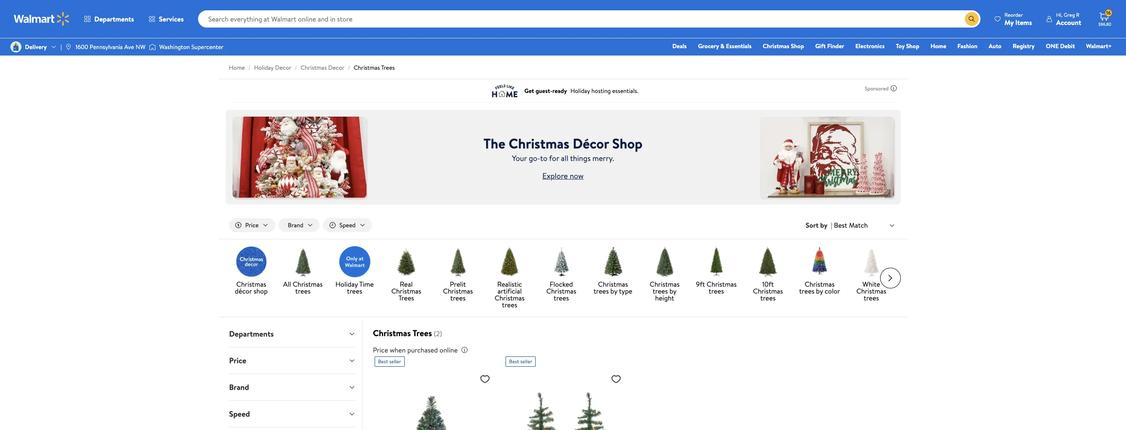 Task type: vqa. For each thing, say whether or not it's contained in the screenshot.
Designer Handbags
no



Task type: locate. For each thing, give the bounding box(es) containing it.
match
[[849, 220, 868, 230]]

departments button
[[77, 9, 141, 29], [222, 321, 362, 347]]

walmart image
[[14, 12, 70, 26]]

0 horizontal spatial home
[[229, 63, 245, 72]]

 image for washington supercenter
[[149, 43, 156, 51]]

trees inside christmas trees by height
[[653, 286, 668, 296]]

price tab
[[222, 348, 362, 374]]

seller
[[389, 358, 401, 365], [520, 358, 532, 365]]

home left fashion
[[930, 42, 946, 50]]

1 horizontal spatial seller
[[520, 358, 532, 365]]

by for christmas trees by color
[[816, 286, 823, 296]]

1 horizontal spatial holiday
[[335, 280, 358, 289]]

2 seller from the left
[[520, 358, 532, 365]]

/ left holiday decor link
[[248, 63, 251, 72]]

0 vertical spatial holiday
[[254, 63, 274, 72]]

trees inside 10ft christmas trees
[[760, 293, 776, 303]]

$96.80
[[1098, 21, 1111, 27]]

0 horizontal spatial decor
[[275, 63, 291, 72]]

christmas trees (2)
[[373, 327, 442, 339]]

Walmart Site-Wide search field
[[198, 10, 980, 28]]

shop right the décor
[[612, 134, 643, 153]]

prelit christmas trees image
[[442, 246, 473, 277]]

finder
[[827, 42, 844, 50]]

0 horizontal spatial departments
[[94, 14, 134, 24]]

go-
[[529, 153, 540, 163]]

christmas trees by type link
[[591, 246, 635, 296]]

0 horizontal spatial |
[[61, 43, 62, 51]]

by inside christmas trees by height
[[669, 286, 677, 296]]

2 horizontal spatial best
[[834, 220, 847, 230]]

electronics
[[855, 42, 885, 50]]

ave
[[124, 43, 134, 51]]

brand button
[[278, 218, 320, 232], [222, 374, 362, 401]]

10ft christmas trees image
[[752, 246, 783, 277]]

| left best match
[[831, 220, 832, 230]]

home link left fashion
[[927, 41, 950, 51]]

trees left type at the bottom right
[[594, 286, 609, 296]]

1 vertical spatial holiday
[[335, 280, 358, 289]]

brand button up all christmas trees image
[[278, 218, 320, 232]]

decor left christmas decor link
[[275, 63, 291, 72]]

1 vertical spatial speed button
[[222, 401, 362, 427]]

speed
[[339, 221, 356, 230], [229, 409, 250, 419]]

time
[[359, 280, 374, 289]]

trees
[[381, 63, 395, 72], [399, 293, 414, 303], [413, 327, 432, 339]]

home
[[930, 42, 946, 50], [229, 63, 245, 72]]

my
[[1005, 17, 1014, 27]]

home link
[[927, 41, 950, 51], [229, 63, 245, 72]]

trees inside "realistic artificial christmas trees"
[[502, 300, 517, 310]]

1600
[[76, 43, 88, 51]]

speed inside tab
[[229, 409, 250, 419]]

0 vertical spatial departments
[[94, 14, 134, 24]]

home left holiday decor link
[[229, 63, 245, 72]]

1 best seller from the left
[[378, 358, 401, 365]]

&
[[720, 42, 724, 50]]

0 vertical spatial price button
[[229, 218, 275, 232]]

0 vertical spatial home
[[930, 42, 946, 50]]

1 horizontal spatial /
[[295, 63, 297, 72]]

shop for christmas shop
[[791, 42, 804, 50]]

by inside sort and filter section element
[[820, 220, 827, 230]]

holiday inside holiday time trees
[[335, 280, 358, 289]]

best for 2-count prelit 3.5' artificial porch christmas trees with led lights, holiday time image on the bottom of the page
[[509, 358, 519, 365]]

departments button up 1600 pennsylvania ave nw
[[77, 9, 141, 29]]

white christmas trees
[[856, 280, 886, 303]]

| inside sort and filter section element
[[831, 220, 832, 230]]

departments inside tab
[[229, 329, 273, 339]]

brand tab
[[222, 374, 362, 401]]

flocked christmas trees link
[[539, 246, 584, 303]]

1 vertical spatial |
[[831, 220, 832, 230]]

1 seller from the left
[[389, 358, 401, 365]]

greg
[[1064, 11, 1075, 18]]

1 horizontal spatial shop
[[791, 42, 804, 50]]

speed inside sort and filter section element
[[339, 221, 356, 230]]

0 horizontal spatial best
[[378, 358, 388, 365]]

deals
[[672, 42, 687, 50]]

trees
[[295, 286, 311, 296], [347, 286, 362, 296], [594, 286, 609, 296], [653, 286, 668, 296], [709, 286, 724, 296], [799, 286, 814, 296], [450, 293, 466, 303], [554, 293, 569, 303], [760, 293, 776, 303], [864, 293, 879, 303], [502, 300, 517, 310]]

by left color
[[816, 286, 823, 296]]

walmart+ link
[[1082, 41, 1116, 51]]

 image
[[10, 41, 22, 53], [149, 43, 156, 51], [65, 43, 72, 50]]

1 horizontal spatial decor
[[328, 63, 344, 72]]

1 horizontal spatial best seller
[[509, 358, 532, 365]]

best match button
[[832, 220, 897, 231]]

by left 9ft
[[669, 286, 677, 296]]

height
[[655, 293, 674, 303]]

Search search field
[[198, 10, 980, 28]]

0 vertical spatial departments button
[[77, 9, 141, 29]]

white christmas trees link
[[849, 246, 894, 303]]

trees inside prelit christmas trees
[[450, 293, 466, 303]]

trees down prelit
[[450, 293, 466, 303]]

gift
[[815, 42, 826, 50]]

departments button up price tab
[[222, 321, 362, 347]]

décor
[[573, 134, 609, 153]]

price
[[245, 221, 259, 230], [373, 345, 388, 355], [229, 355, 246, 366]]

trees left color
[[799, 286, 814, 296]]

10ft christmas trees
[[753, 280, 783, 303]]

1 horizontal spatial home
[[930, 42, 946, 50]]

1 horizontal spatial |
[[831, 220, 832, 230]]

speed button down brand tab
[[222, 401, 362, 427]]

0 vertical spatial speed button
[[323, 218, 372, 232]]

trees inside holiday time trees
[[347, 286, 362, 296]]

items
[[1015, 17, 1032, 27]]

trees inside 9ft christmas trees
[[709, 286, 724, 296]]

sort and filter section element
[[219, 211, 907, 239]]

0 horizontal spatial  image
[[10, 41, 22, 53]]

 image left delivery
[[10, 41, 22, 53]]

1 vertical spatial home
[[229, 63, 245, 72]]

trees down 10ft
[[760, 293, 776, 303]]

grocery
[[698, 42, 719, 50]]

1 vertical spatial brand
[[229, 382, 249, 393]]

legal information image
[[461, 347, 468, 354]]

best inside popup button
[[834, 220, 847, 230]]

10ft
[[762, 280, 774, 289]]

by inside christmas trees by type
[[610, 286, 617, 296]]

(2)
[[434, 329, 442, 338]]

your
[[512, 153, 527, 163]]

0 horizontal spatial /
[[248, 63, 251, 72]]

the
[[484, 134, 505, 153]]

prelit
[[450, 280, 466, 289]]

nw
[[136, 43, 146, 51]]

 image right nw
[[149, 43, 156, 51]]

speed tab
[[222, 401, 362, 427]]

1 vertical spatial price button
[[222, 348, 362, 374]]

speed button up holiday time trees image
[[323, 218, 372, 232]]

price button up christmas décor shop image
[[229, 218, 275, 232]]

trees right 9ft
[[709, 286, 724, 296]]

decor left christmas trees link on the left top of the page
[[328, 63, 344, 72]]

by
[[820, 220, 827, 230], [610, 286, 617, 296], [669, 286, 677, 296], [816, 286, 823, 296]]

toy shop link
[[892, 41, 923, 51]]

0 horizontal spatial departments button
[[77, 9, 141, 29]]

hi, greg r account
[[1056, 11, 1081, 27]]

1 vertical spatial speed
[[229, 409, 250, 419]]

1 horizontal spatial home link
[[927, 41, 950, 51]]

2 vertical spatial price
[[229, 355, 246, 366]]

|
[[61, 43, 62, 51], [831, 220, 832, 230]]

debit
[[1060, 42, 1075, 50]]

best seller for "pre-lit led fiber optic green spruce artificial christmas tree, 32 in, multi-color, by holiday time" image
[[378, 358, 401, 365]]

0 horizontal spatial home link
[[229, 63, 245, 72]]

home link left holiday decor link
[[229, 63, 245, 72]]

departments
[[94, 14, 134, 24], [229, 329, 273, 339]]

sponsored
[[865, 85, 889, 92]]

/ right holiday decor link
[[295, 63, 297, 72]]

trees down "artificial"
[[502, 300, 517, 310]]

0 horizontal spatial brand
[[229, 382, 249, 393]]

services
[[159, 14, 184, 24]]

trees inside real christmas trees
[[399, 293, 414, 303]]

| left 1600
[[61, 43, 62, 51]]

grocery & essentials
[[698, 42, 752, 50]]

/ left christmas trees link on the left top of the page
[[348, 63, 350, 72]]

shop
[[791, 42, 804, 50], [906, 42, 919, 50], [612, 134, 643, 153]]

by left type at the bottom right
[[610, 286, 617, 296]]

trees down white on the right bottom of page
[[864, 293, 879, 303]]

christmas trees by height
[[650, 280, 680, 303]]

1 horizontal spatial best
[[509, 358, 519, 365]]

by inside the "christmas trees by color"
[[816, 286, 823, 296]]

0 horizontal spatial shop
[[612, 134, 643, 153]]

shop left gift
[[791, 42, 804, 50]]

christmas decor link
[[301, 63, 344, 72]]

1 vertical spatial trees
[[399, 293, 414, 303]]

christmas trees by type
[[594, 280, 632, 296]]

0 horizontal spatial speed
[[229, 409, 250, 419]]

0 vertical spatial price
[[245, 221, 259, 230]]

price button for sort and filter section element
[[229, 218, 275, 232]]

0 vertical spatial speed
[[339, 221, 356, 230]]

brand button up speed tab
[[222, 374, 362, 401]]

10ft christmas trees link
[[746, 246, 790, 303]]

christmas trees by height image
[[649, 246, 680, 277]]

christmas shop
[[763, 42, 804, 50]]

by right sort
[[820, 220, 827, 230]]

1 horizontal spatial speed
[[339, 221, 356, 230]]

trees down christmas trees by height image
[[653, 286, 668, 296]]

/
[[248, 63, 251, 72], [295, 63, 297, 72], [348, 63, 350, 72]]

one debit
[[1046, 42, 1075, 50]]

2 horizontal spatial  image
[[149, 43, 156, 51]]

trees down holiday time trees image
[[347, 286, 362, 296]]

christmas shop link
[[759, 41, 808, 51]]

shop right the toy
[[906, 42, 919, 50]]

speed button
[[323, 218, 372, 232], [222, 401, 362, 427]]

1 vertical spatial price
[[373, 345, 388, 355]]

1 horizontal spatial  image
[[65, 43, 72, 50]]

deals link
[[668, 41, 691, 51]]

2 horizontal spatial shop
[[906, 42, 919, 50]]

ad disclaimer and feedback for skylinedisplayad image
[[890, 85, 897, 92]]

the christmas décor shop image
[[225, 110, 901, 205]]

2 best seller from the left
[[509, 358, 532, 365]]

auto
[[989, 42, 1001, 50]]

1 horizontal spatial brand
[[288, 221, 303, 230]]

1 vertical spatial departments
[[229, 329, 273, 339]]

0 horizontal spatial seller
[[389, 358, 401, 365]]

1 / from the left
[[248, 63, 251, 72]]

trees down flocked
[[554, 293, 569, 303]]

color
[[825, 286, 840, 296]]

type
[[619, 286, 632, 296]]

price button down departments tab
[[222, 348, 362, 374]]

holiday time trees image
[[339, 246, 370, 277]]

by for christmas trees by type
[[610, 286, 617, 296]]

 image left 1600
[[65, 43, 72, 50]]

shop
[[254, 286, 268, 296]]

christmas inside all christmas trees
[[293, 280, 323, 289]]

1 horizontal spatial departments
[[229, 329, 273, 339]]

0 horizontal spatial best seller
[[378, 358, 401, 365]]

shop for toy shop
[[906, 42, 919, 50]]

2 horizontal spatial /
[[348, 63, 350, 72]]

trees right all
[[295, 286, 311, 296]]

christmas
[[763, 42, 789, 50], [301, 63, 327, 72], [354, 63, 380, 72], [509, 134, 569, 153], [236, 280, 266, 289], [293, 280, 323, 289], [598, 280, 628, 289], [650, 280, 680, 289], [707, 280, 737, 289], [805, 280, 835, 289], [391, 286, 421, 296], [443, 286, 473, 296], [546, 286, 576, 296], [753, 286, 783, 296], [856, 286, 886, 296], [495, 293, 525, 303], [373, 327, 411, 339]]

best
[[834, 220, 847, 230], [378, 358, 388, 365], [509, 358, 519, 365]]

0 horizontal spatial holiday
[[254, 63, 274, 72]]

christmas inside christmas décor shop
[[236, 280, 266, 289]]

christmas décor shop link
[[229, 246, 274, 296]]

1 horizontal spatial departments button
[[222, 321, 362, 347]]

0 vertical spatial brand
[[288, 221, 303, 230]]



Task type: describe. For each thing, give the bounding box(es) containing it.
seller for 2-count prelit 3.5' artificial porch christmas trees with led lights, holiday time image on the bottom of the page
[[520, 358, 532, 365]]

artificial
[[498, 286, 522, 296]]

when
[[390, 345, 406, 355]]

home for home / holiday decor / christmas decor / christmas trees
[[229, 63, 245, 72]]

clear search field text image
[[955, 15, 961, 22]]

hi,
[[1056, 11, 1062, 18]]

gift finder link
[[811, 41, 848, 51]]

holiday time trees link
[[332, 246, 377, 296]]

the christmas décor shop your go-to for all things merry.
[[484, 134, 643, 163]]

to
[[540, 153, 547, 163]]

christmas trees by height link
[[642, 246, 687, 303]]

brand inside tab
[[229, 382, 249, 393]]

2-count prelit 3.5' artificial porch christmas trees with led lights, holiday time image
[[506, 370, 625, 430]]

0 vertical spatial brand button
[[278, 218, 320, 232]]

washington supercenter
[[159, 43, 223, 51]]

toy
[[896, 42, 905, 50]]

2 vertical spatial trees
[[413, 327, 432, 339]]

holiday time trees
[[335, 280, 374, 296]]

real
[[400, 280, 413, 289]]

christmas inside 9ft christmas trees
[[707, 280, 737, 289]]

christmas décor shop
[[235, 280, 268, 296]]

price inside tab
[[229, 355, 246, 366]]

fashion link
[[954, 41, 981, 51]]

best for "pre-lit led fiber optic green spruce artificial christmas tree, 32 in, multi-color, by holiday time" image
[[378, 358, 388, 365]]

trees inside all christmas trees
[[295, 286, 311, 296]]

washington
[[159, 43, 190, 51]]

christmas trees by type image
[[597, 246, 628, 277]]

trees inside white christmas trees
[[864, 293, 879, 303]]

price button for price tab
[[222, 348, 362, 374]]

trees inside christmas trees by type
[[594, 286, 609, 296]]

white
[[863, 280, 880, 289]]

fashion
[[957, 42, 977, 50]]

now
[[570, 170, 584, 181]]

1 vertical spatial home link
[[229, 63, 245, 72]]

add to favorites list, pre-lit led fiber optic green spruce artificial christmas tree, 32 in, multi-color, by holiday time image
[[480, 374, 490, 385]]

home for home
[[930, 42, 946, 50]]

décor
[[235, 286, 252, 296]]

christmas trees by color image
[[804, 246, 835, 277]]

trees inside the "christmas trees by color"
[[799, 286, 814, 296]]

christmas décor shop image
[[236, 246, 267, 277]]

christmas inside christmas trees by type
[[598, 280, 628, 289]]

all
[[561, 153, 568, 163]]

r
[[1076, 11, 1079, 18]]

christmas inside "link"
[[650, 280, 680, 289]]

0 vertical spatial trees
[[381, 63, 395, 72]]

pre-lit led fiber optic green spruce artificial christmas tree, 32 in, multi-color, by holiday time image
[[375, 370, 494, 430]]

merry.
[[592, 153, 614, 163]]

brand inside sort and filter section element
[[288, 221, 303, 230]]

3 / from the left
[[348, 63, 350, 72]]

real christmas trees link
[[384, 246, 429, 303]]

price when purchased online
[[373, 345, 458, 355]]

next slide for chipmodulewithimages list image
[[880, 268, 901, 289]]

white christmas trees image
[[856, 246, 887, 277]]

explore
[[542, 170, 568, 181]]

add to favorites list, 2-count prelit 3.5' artificial porch christmas trees with led lights, holiday time image
[[611, 374, 621, 385]]

registry
[[1013, 42, 1035, 50]]

9ft christmas trees link
[[694, 246, 739, 296]]

prelit christmas trees
[[443, 280, 473, 303]]

one debit link
[[1042, 41, 1079, 51]]

all christmas trees
[[283, 280, 323, 296]]

toy shop
[[896, 42, 919, 50]]

walmart+
[[1086, 42, 1112, 50]]

shop inside the christmas décor shop your go-to for all things merry.
[[612, 134, 643, 153]]

 image for delivery
[[10, 41, 22, 53]]

sort
[[806, 220, 819, 230]]

services button
[[141, 9, 191, 29]]

for
[[549, 153, 559, 163]]

1 decor from the left
[[275, 63, 291, 72]]

all christmas trees image
[[287, 246, 318, 277]]

2 / from the left
[[295, 63, 297, 72]]

real christmas trees image
[[391, 246, 422, 277]]

16
[[1106, 9, 1111, 16]]

realistic artificial christmas trees image
[[494, 246, 525, 277]]

flocked christmas trees image
[[546, 246, 577, 277]]

registry link
[[1009, 41, 1039, 51]]

0 vertical spatial |
[[61, 43, 62, 51]]

explore now link
[[542, 170, 584, 181]]

best match
[[834, 220, 868, 230]]

supercenter
[[191, 43, 223, 51]]

flocked
[[550, 280, 573, 289]]

trees inside flocked christmas trees
[[554, 293, 569, 303]]

one
[[1046, 42, 1059, 50]]

9ft christmas trees image
[[701, 246, 732, 277]]

seller for "pre-lit led fiber optic green spruce artificial christmas tree, 32 in, multi-color, by holiday time" image
[[389, 358, 401, 365]]

9ft christmas trees
[[696, 280, 737, 296]]

1 vertical spatial departments button
[[222, 321, 362, 347]]

christmas inside the christmas décor shop your go-to for all things merry.
[[509, 134, 569, 153]]

best seller for 2-count prelit 3.5' artificial porch christmas trees with led lights, holiday time image on the bottom of the page
[[509, 358, 532, 365]]

2 decor from the left
[[328, 63, 344, 72]]

gift finder
[[815, 42, 844, 50]]

electronics link
[[852, 41, 889, 51]]

by for christmas trees by height
[[669, 286, 677, 296]]

departments tab
[[222, 321, 362, 347]]

grocery & essentials link
[[694, 41, 755, 51]]

all
[[283, 280, 291, 289]]

reorder my items
[[1005, 11, 1032, 27]]

things
[[570, 153, 591, 163]]

realistic artificial christmas trees link
[[487, 246, 532, 310]]

pennsylvania
[[90, 43, 123, 51]]

explore now
[[542, 170, 584, 181]]

essentials
[[726, 42, 752, 50]]

christmas inside the "christmas trees by color"
[[805, 280, 835, 289]]

prelit christmas trees link
[[436, 246, 480, 303]]

 image for 1600 pennsylvania ave nw
[[65, 43, 72, 50]]

flocked christmas trees
[[546, 280, 576, 303]]

search icon image
[[968, 16, 975, 22]]

price inside sort and filter section element
[[245, 221, 259, 230]]

speed button inside sort and filter section element
[[323, 218, 372, 232]]

realistic artificial christmas trees
[[495, 280, 525, 310]]

reorder
[[1005, 11, 1023, 18]]

online
[[440, 345, 458, 355]]

real christmas trees
[[391, 280, 421, 303]]

9ft
[[696, 280, 705, 289]]

purchased
[[407, 345, 438, 355]]

account
[[1056, 17, 1081, 27]]

christmas trees link
[[354, 63, 395, 72]]

0 vertical spatial home link
[[927, 41, 950, 51]]

1 vertical spatial brand button
[[222, 374, 362, 401]]



